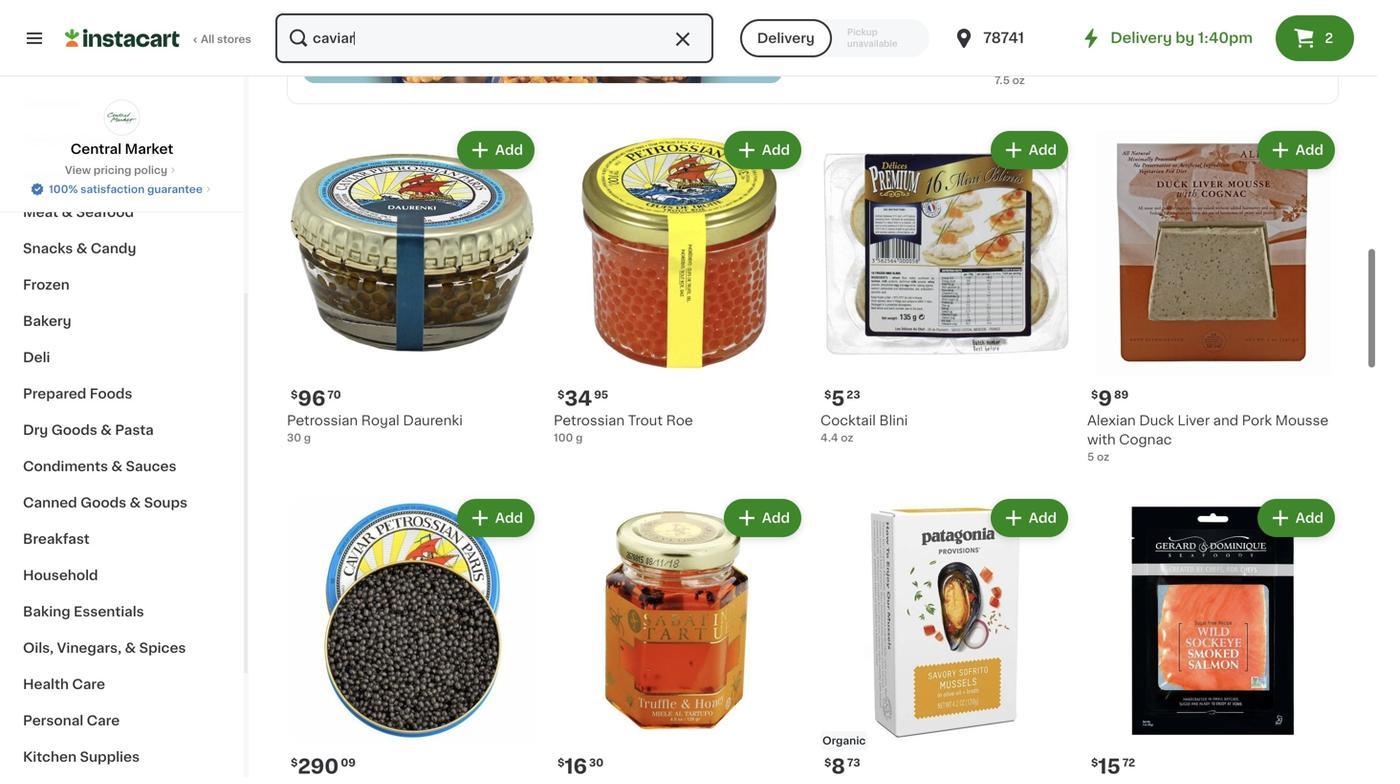 Task type: describe. For each thing, give the bounding box(es) containing it.
add button for cocktail blini
[[993, 133, 1066, 167]]

goods for dry
[[51, 424, 97, 437]]

frozen link
[[11, 267, 232, 303]]

30 inside $ 16 30
[[589, 758, 604, 768]]

product group containing 290
[[287, 495, 538, 778]]

$ inside $ 15 72
[[1091, 758, 1098, 768]]

7.5
[[995, 75, 1010, 86]]

instacart logo image
[[65, 27, 180, 50]]

g for 96
[[304, 433, 311, 443]]

$ inside $ 5 23
[[824, 390, 831, 400]]

soups
[[144, 496, 187, 510]]

$ 34 95
[[558, 389, 608, 409]]

8 inside product group
[[831, 757, 845, 777]]

0 horizontal spatial 5
[[831, 389, 845, 409]]

prepared foods
[[23, 387, 132, 401]]

health
[[23, 678, 69, 691]]

0 horizontal spatial 73
[[825, 13, 838, 23]]

8 inside 8 garrett popcorn caramelcrisp 7.5 oz
[[1006, 12, 1019, 32]]

add for 290
[[495, 512, 523, 525]]

cognac
[[1119, 433, 1172, 447]]

100% satisfaction guarantee button
[[30, 178, 214, 197]]

with
[[1087, 433, 1116, 447]]

& inside meat & seafood link
[[62, 206, 73, 219]]

oils, vinegars, & spices link
[[11, 630, 232, 667]]

beverages
[[23, 169, 96, 183]]

g for 34
[[576, 433, 583, 443]]

essentials
[[74, 605, 144, 619]]

kitchen
[[23, 751, 77, 764]]

beverages link
[[11, 158, 232, 194]]

royal
[[361, 414, 400, 428]]

Search field
[[275, 13, 713, 63]]

canned goods & soups
[[23, 496, 187, 510]]

oils,
[[23, 642, 54, 655]]

dairy
[[23, 133, 60, 146]]

personal care link
[[11, 703, 232, 739]]

mix
[[962, 37, 986, 51]]

delivery for delivery
[[757, 32, 815, 45]]

alexian
[[1087, 414, 1136, 428]]

care for personal care
[[87, 714, 120, 728]]

baking essentials
[[23, 605, 144, 619]]

and
[[1213, 414, 1239, 428]]

78741
[[983, 31, 1024, 45]]

blini
[[879, 414, 908, 428]]

popcorn inside 8 garrett popcorn caramelcrisp 7.5 oz
[[1046, 37, 1103, 51]]

condiments & sauces
[[23, 460, 176, 473]]

100
[[554, 433, 573, 443]]

$ 9 89
[[1091, 389, 1129, 409]]

product group containing 16
[[554, 495, 805, 778]]

health care link
[[11, 667, 232, 703]]

23
[[847, 390, 860, 400]]

add for 8
[[1029, 512, 1057, 525]]

petrossian for 96
[[287, 414, 358, 428]]

1 garrett from the left
[[799, 37, 847, 51]]

central market logo image
[[104, 99, 140, 136]]

$ inside "$ 96 70"
[[291, 390, 298, 400]]

kitchen supplies
[[23, 751, 140, 764]]

$ 96 70
[[291, 389, 341, 409]]

oils, vinegars, & spices
[[23, 642, 186, 655]]

& inside oils, vinegars, & spices link
[[125, 642, 136, 655]]

personal care
[[23, 714, 120, 728]]

34
[[565, 389, 592, 409]]

breakfast
[[23, 533, 90, 546]]

prepared foods link
[[11, 376, 232, 412]]

96
[[298, 389, 326, 409]]

add button for petrossian trout roe
[[726, 133, 800, 167]]

all
[[201, 34, 214, 44]]

baking essentials link
[[11, 594, 232, 630]]

delivery for delivery by 1:40pm
[[1111, 31, 1172, 45]]

canned goods & soups link
[[11, 485, 232, 521]]

guarantee
[[147, 184, 203, 195]]

vinegars,
[[57, 642, 122, 655]]

add button for 15
[[1259, 501, 1333, 536]]

2 button
[[1276, 15, 1354, 61]]

& inside condiments & sauces link
[[111, 460, 122, 473]]

market
[[125, 143, 173, 156]]

15
[[1098, 757, 1121, 777]]

70
[[327, 390, 341, 400]]

add for alexian duck liver and pork mousse with cognac
[[1296, 143, 1324, 157]]

condiments & sauces link
[[11, 449, 232, 485]]

garrett popcorn garrett mix 6 oz
[[799, 37, 986, 66]]

09
[[341, 758, 356, 768]]

frozen
[[23, 278, 70, 292]]

& inside "dairy & eggs" link
[[63, 133, 75, 146]]

95
[[594, 390, 608, 400]]

add button for petrossian royal daurenki
[[459, 133, 533, 167]]

$ inside $ 290 09
[[291, 758, 298, 768]]

& inside the "canned goods & soups" link
[[130, 496, 141, 510]]

candy
[[91, 242, 136, 255]]

meat & seafood
[[23, 206, 134, 219]]

bakery link
[[11, 303, 232, 340]]

dry
[[23, 424, 48, 437]]

sauces
[[126, 460, 176, 473]]

dairy & eggs link
[[11, 121, 232, 158]]

add for petrossian trout roe
[[762, 143, 790, 157]]

pasta
[[115, 424, 154, 437]]

foods
[[90, 387, 132, 401]]

trout
[[628, 414, 663, 428]]

product group containing 15
[[1087, 495, 1339, 778]]

cocktail blini 4.4 oz
[[821, 414, 908, 443]]

oz inside "cocktail blini 4.4 oz"
[[841, 433, 853, 443]]

16
[[565, 757, 587, 777]]

$ inside $ 16 30
[[558, 758, 565, 768]]

policy
[[134, 165, 167, 176]]

$ 16 30
[[558, 757, 604, 777]]

78741 button
[[953, 11, 1068, 65]]

product group containing 9
[[1087, 127, 1339, 465]]

30 inside petrossian royal daurenki 30 g
[[287, 433, 301, 443]]

delivery by 1:40pm link
[[1080, 27, 1253, 50]]

& inside snacks & candy link
[[76, 242, 87, 255]]

deli
[[23, 351, 50, 364]]

1:40pm
[[1198, 31, 1253, 45]]



Task type: locate. For each thing, give the bounding box(es) containing it.
all stores link
[[65, 11, 252, 65]]

0 horizontal spatial popcorn
[[850, 37, 907, 51]]

view pricing policy link
[[65, 163, 179, 178]]

290
[[298, 757, 339, 777]]

4.4
[[821, 433, 838, 443]]

g inside petrossian royal daurenki 30 g
[[304, 433, 311, 443]]

30 down 96
[[287, 433, 301, 443]]

5 down with
[[1087, 452, 1094, 462]]

1 vertical spatial care
[[87, 714, 120, 728]]

1 g from the left
[[304, 433, 311, 443]]

5 left 23
[[831, 389, 845, 409]]

dairy & eggs
[[23, 133, 112, 146]]

product group
[[287, 127, 538, 446], [554, 127, 805, 446], [821, 127, 1072, 446], [1087, 127, 1339, 465], [287, 495, 538, 778], [554, 495, 805, 778], [821, 495, 1072, 778], [1087, 495, 1339, 778]]

duck
[[1139, 414, 1174, 428]]

delivery inside "link"
[[1111, 31, 1172, 45]]

$ inside $ 34 95
[[558, 390, 565, 400]]

produce
[[23, 97, 81, 110]]

product group containing 96
[[287, 127, 538, 446]]

3 garrett from the left
[[995, 37, 1043, 51]]

72
[[1123, 758, 1135, 768]]

central
[[70, 143, 122, 156]]

1 vertical spatial 30
[[589, 758, 604, 768]]

2 petrossian from the left
[[554, 414, 625, 428]]

liver
[[1178, 414, 1210, 428]]

popcorn up caramelcrisp
[[1046, 37, 1103, 51]]

garrett up caramelcrisp
[[995, 37, 1043, 51]]

2 horizontal spatial 8
[[1006, 12, 1019, 32]]

petrossian
[[287, 414, 358, 428], [554, 414, 625, 428]]

satisfaction
[[80, 184, 145, 195]]

personal
[[23, 714, 83, 728]]

8
[[809, 12, 823, 32], [1006, 12, 1019, 32], [831, 757, 845, 777]]

8 down organic at the right of the page
[[831, 757, 845, 777]]

kitchen supplies link
[[11, 739, 232, 776]]

add button for 16
[[726, 501, 800, 536]]

1 vertical spatial goods
[[80, 496, 126, 510]]

oz inside the alexian duck liver and pork mousse with cognac 5 oz
[[1097, 452, 1110, 462]]

bakery
[[23, 315, 71, 328]]

popcorn right delivery button
[[850, 37, 907, 51]]

5 inside the alexian duck liver and pork mousse with cognac 5 oz
[[1087, 452, 1094, 462]]

oz inside garrett popcorn garrett mix 6 oz
[[808, 56, 821, 66]]

add for 16
[[762, 512, 790, 525]]

canned
[[23, 496, 77, 510]]

73
[[825, 13, 838, 23], [847, 758, 860, 768]]

stores
[[217, 34, 251, 44]]

caramelcrisp
[[995, 56, 1086, 70]]

add for petrossian royal daurenki
[[495, 143, 523, 157]]

0 vertical spatial 5
[[831, 389, 845, 409]]

delivery inside button
[[757, 32, 815, 45]]

service type group
[[740, 19, 930, 57]]

add button for 290
[[459, 501, 533, 536]]

0 horizontal spatial petrossian
[[287, 414, 358, 428]]

garrett up 6
[[799, 37, 847, 51]]

supplies
[[80, 751, 140, 764]]

& left spices
[[125, 642, 136, 655]]

1 vertical spatial 5
[[1087, 452, 1094, 462]]

snacks
[[23, 242, 73, 255]]

health care
[[23, 678, 105, 691]]

& left eggs
[[63, 133, 75, 146]]

$ inside $ 9 89
[[1091, 390, 1098, 400]]

cocktail
[[821, 414, 876, 428]]

petrossian inside petrossian trout roe 100 g
[[554, 414, 625, 428]]

add button for 8
[[993, 501, 1066, 536]]

oz
[[808, 56, 821, 66], [1013, 75, 1025, 86], [841, 433, 853, 443], [1097, 452, 1110, 462]]

roe
[[666, 414, 693, 428]]

$ 8 73
[[802, 12, 838, 32], [824, 757, 860, 777]]

1 vertical spatial $ 8 73
[[824, 757, 860, 777]]

0 vertical spatial goods
[[51, 424, 97, 437]]

0 horizontal spatial g
[[304, 433, 311, 443]]

add button for alexian duck liver and pork mousse with cognac
[[1259, 133, 1333, 167]]

delivery left the by
[[1111, 31, 1172, 45]]

alexian duck liver and pork mousse with cognac 5 oz
[[1087, 414, 1329, 462]]

garrett left "mix" on the top right
[[911, 37, 959, 51]]

oz inside 8 garrett popcorn caramelcrisp 7.5 oz
[[1013, 75, 1025, 86]]

& left sauces
[[111, 460, 122, 473]]

None search field
[[274, 11, 715, 65]]

& left 'pasta' in the left bottom of the page
[[101, 424, 112, 437]]

g down 96
[[304, 433, 311, 443]]

1 vertical spatial 73
[[847, 758, 860, 768]]

by
[[1176, 31, 1195, 45]]

0 vertical spatial care
[[72, 678, 105, 691]]

0 vertical spatial 30
[[287, 433, 301, 443]]

& left the soups
[[130, 496, 141, 510]]

garrett inside 8 garrett popcorn caramelcrisp 7.5 oz
[[995, 37, 1043, 51]]

oz down with
[[1097, 452, 1110, 462]]

1 horizontal spatial 73
[[847, 758, 860, 768]]

delivery button
[[740, 19, 832, 57]]

1 horizontal spatial 8
[[831, 757, 845, 777]]

meat & seafood link
[[11, 194, 232, 230]]

breakfast link
[[11, 521, 232, 558]]

2
[[1325, 32, 1333, 45]]

& left "candy"
[[76, 242, 87, 255]]

& inside dry goods & pasta "link"
[[101, 424, 112, 437]]

1 horizontal spatial popcorn
[[1046, 37, 1103, 51]]

1 horizontal spatial petrossian
[[554, 414, 625, 428]]

g inside petrossian trout roe 100 g
[[576, 433, 583, 443]]

0 horizontal spatial 8
[[809, 12, 823, 32]]

petrossian down $ 34 95
[[554, 414, 625, 428]]

petrossian trout roe 100 g
[[554, 414, 693, 443]]

seafood
[[76, 206, 134, 219]]

73 up garrett popcorn garrett mix 6 oz
[[825, 13, 838, 23]]

petrossian royal daurenki 30 g
[[287, 414, 463, 443]]

0 vertical spatial 73
[[825, 13, 838, 23]]

organic
[[823, 736, 866, 746]]

view
[[65, 165, 91, 176]]

73 down organic at the right of the page
[[847, 758, 860, 768]]

30 right 16
[[589, 758, 604, 768]]

central market
[[70, 143, 173, 156]]

g right "100"
[[576, 433, 583, 443]]

oz down cocktail
[[841, 433, 853, 443]]

oz right 6
[[808, 56, 821, 66]]

care up supplies
[[87, 714, 120, 728]]

0 horizontal spatial 30
[[287, 433, 301, 443]]

goods for canned
[[80, 496, 126, 510]]

73 inside product group
[[847, 758, 860, 768]]

add for 15
[[1296, 512, 1324, 525]]

$ 8 73 inside product group
[[824, 757, 860, 777]]

1 popcorn from the left
[[850, 37, 907, 51]]

$ 8 73 down organic at the right of the page
[[824, 757, 860, 777]]

$ 15 72
[[1091, 757, 1135, 777]]

petrossian for 34
[[554, 414, 625, 428]]

delivery
[[1111, 31, 1172, 45], [757, 32, 815, 45]]

pork
[[1242, 414, 1272, 428]]

2 horizontal spatial garrett
[[995, 37, 1043, 51]]

1 horizontal spatial g
[[576, 433, 583, 443]]

view pricing policy
[[65, 165, 167, 176]]

all stores
[[201, 34, 251, 44]]

eggs
[[78, 133, 112, 146]]

dry goods & pasta
[[23, 424, 154, 437]]

baking
[[23, 605, 70, 619]]

8 garrett popcorn caramelcrisp 7.5 oz
[[995, 12, 1103, 86]]

product group containing 5
[[821, 127, 1072, 446]]

care down the vinegars,
[[72, 678, 105, 691]]

& down 100%
[[62, 206, 73, 219]]

petrossian down "$ 96 70"
[[287, 414, 358, 428]]

goods down prepared foods
[[51, 424, 97, 437]]

oz right the 7.5 at the top right of page
[[1013, 75, 1025, 86]]

add button
[[459, 133, 533, 167], [726, 133, 800, 167], [993, 133, 1066, 167], [1259, 133, 1333, 167], [459, 501, 533, 536], [726, 501, 800, 536], [993, 501, 1066, 536], [1259, 501, 1333, 536]]

popcorn inside garrett popcorn garrett mix 6 oz
[[850, 37, 907, 51]]

snacks & candy
[[23, 242, 136, 255]]

delivery up 6
[[757, 32, 815, 45]]

care
[[72, 678, 105, 691], [87, 714, 120, 728]]

1 horizontal spatial delivery
[[1111, 31, 1172, 45]]

1 horizontal spatial garrett
[[911, 37, 959, 51]]

spices
[[139, 642, 186, 655]]

$ 5 23
[[824, 389, 860, 409]]

care for health care
[[72, 678, 105, 691]]

product group containing 34
[[554, 127, 805, 446]]

$ 8 73 up 6
[[802, 12, 838, 32]]

goods down condiments & sauces
[[80, 496, 126, 510]]

meat
[[23, 206, 58, 219]]

garrett
[[799, 37, 847, 51], [911, 37, 959, 51], [995, 37, 1043, 51]]

goods inside "link"
[[51, 424, 97, 437]]

30
[[287, 433, 301, 443], [589, 758, 604, 768]]

1 horizontal spatial 5
[[1087, 452, 1094, 462]]

100%
[[49, 184, 78, 195]]

2 popcorn from the left
[[1046, 37, 1103, 51]]

snacks & candy link
[[11, 230, 232, 267]]

0 vertical spatial $ 8 73
[[802, 12, 838, 32]]

100% satisfaction guarantee
[[49, 184, 203, 195]]

1 petrossian from the left
[[287, 414, 358, 428]]

1 horizontal spatial 30
[[589, 758, 604, 768]]

$ 290 09
[[291, 757, 356, 777]]

6
[[799, 56, 806, 66]]

0 horizontal spatial garrett
[[799, 37, 847, 51]]

2 garrett from the left
[[911, 37, 959, 51]]

0 horizontal spatial delivery
[[757, 32, 815, 45]]

central market link
[[70, 99, 173, 159]]

8 up caramelcrisp
[[1006, 12, 1019, 32]]

goods
[[51, 424, 97, 437], [80, 496, 126, 510]]

add for cocktail blini
[[1029, 143, 1057, 157]]

2 g from the left
[[576, 433, 583, 443]]

household
[[23, 569, 98, 582]]

8 up garrett popcorn garrett mix 6 oz
[[809, 12, 823, 32]]

mousse
[[1276, 414, 1329, 428]]

product group containing 8
[[821, 495, 1072, 778]]

petrossian inside petrossian royal daurenki 30 g
[[287, 414, 358, 428]]



Task type: vqa. For each thing, say whether or not it's contained in the screenshot.
Petrossian related to 34
yes



